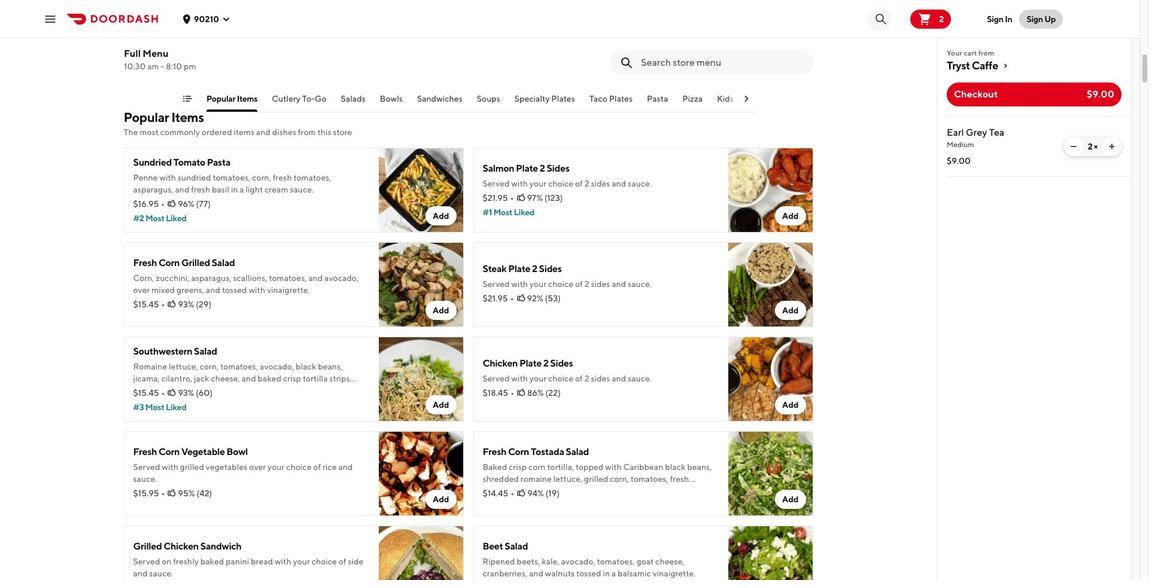 Task type: describe. For each thing, give the bounding box(es) containing it.
baked inside the grilled chicken sandwich served on freshly baked panini bread with your choice of side and sauce.
[[200, 557, 224, 567]]

vinaigrette. inside beet salad ripened beets, kale, avocado, tomatoes, goat cheese, cranberries, and walnuts tossed in a balsamic vinaigrette.
[[653, 569, 696, 579]]

go
[[315, 94, 326, 104]]

crisp inside southwestern salad romaine lettuce, corn, tomatoes, avocado, black beans, jicama, cilantro, jack cheese, and baked crisp tortilla strips tossed with creamy tomatillo dressing.
[[283, 374, 301, 384]]

1 horizontal spatial $9.00
[[1087, 89, 1115, 100]]

asparagus, inside the sundried tomato pasta penne with sundried tomatoes, corn, fresh tomatoes, asparagus, and fresh basil in a light cream sauce.
[[133, 185, 173, 195]]

fresh corn grilled salad corn, zucchini, asparagus, scallions, tomatoes, and avocado, over mixed greens, and tossed with vinaigrette.
[[133, 257, 359, 295]]

sides inside salmon plate 2 sides served with your choice of 2 sides and sauce.
[[591, 179, 610, 189]]

$21.95 • for steak plate 2 sides
[[483, 294, 514, 303]]

add button for southwestern salad
[[426, 396, 456, 415]]

tomatillo inside fresh corn tostada salad baked crisp corn tortilla, topped with caribbean black beans, shredded romaine lettuce, grilled corn, tomatoes, fresh guacamole, and tomatillo dressing
[[544, 487, 578, 496]]

kids menu
[[717, 94, 757, 104]]

guacamole,
[[483, 487, 527, 496]]

bowls
[[380, 94, 402, 104]]

$15.45 • for southwestern salad
[[133, 388, 165, 398]]

$16.95 •
[[133, 199, 165, 209]]

sides for steak
[[539, 263, 562, 275]]

with inside the grilled chicken sandwich served on freshly baked panini bread with your choice of side and sauce.
[[275, 557, 291, 567]]

$15.45 • for fresh corn grilled salad
[[133, 300, 165, 309]]

add button for fresh corn grilled salad
[[426, 301, 456, 320]]

bowl
[[227, 447, 248, 458]]

freshly
[[173, 557, 199, 567]]

specialty plates button
[[514, 93, 575, 112]]

mixed
[[152, 286, 175, 295]]

94% (19)
[[527, 489, 560, 499]]

cilantro,
[[161, 374, 192, 384]]

pm
[[183, 62, 196, 71]]

choice for chicken
[[548, 374, 574, 384]]

vegetable
[[181, 447, 225, 458]]

sign up link
[[1020, 9, 1063, 28]]

with inside fresh corn vegetable bowl served with grilled vegetables over your choice of rice and sauce.
[[162, 463, 178, 472]]

with inside the "fresh corn grilled salad corn, zucchini, asparagus, scallions, tomatoes, and avocado, over mixed greens, and tossed with vinaigrette."
[[249, 286, 265, 295]]

show menu categories image
[[182, 94, 192, 104]]

soups
[[477, 94, 500, 104]]

asparagus, inside the "fresh corn grilled salad corn, zucchini, asparagus, scallions, tomatoes, and avocado, over mixed greens, and tossed with vinaigrette."
[[191, 274, 231, 283]]

tryst caffe
[[947, 59, 998, 72]]

#3 most liked
[[133, 403, 186, 412]]

soups button
[[477, 93, 500, 112]]

with inside steak plate 2 sides served with your choice of 2 sides and sauce.
[[511, 280, 528, 289]]

liked for lettuce,
[[166, 403, 186, 412]]

in
[[1005, 14, 1012, 24]]

the
[[124, 127, 138, 137]]

0 vertical spatial fresh
[[273, 173, 292, 183]]

sauce. inside chicken plate 2 sides served with your choice of 2 sides and sauce.
[[628, 374, 652, 384]]

sign for sign in
[[987, 14, 1004, 24]]

scallions,
[[233, 274, 267, 283]]

• for chicken plate 2 sides
[[511, 388, 514, 398]]

with inside the sundried tomato pasta penne with sundried tomatoes, corn, fresh tomatoes, asparagus, and fresh basil in a light cream sauce.
[[159, 173, 176, 183]]

specialty plates
[[514, 94, 575, 104]]

$15.45 for fresh corn grilled salad
[[133, 300, 159, 309]]

93% (29)
[[178, 300, 211, 309]]

tea
[[989, 127, 1005, 138]]

• for fresh corn grilled salad
[[161, 300, 165, 309]]

dressing
[[580, 487, 612, 496]]

94%
[[527, 489, 544, 499]]

93% for fresh corn grilled salad
[[178, 300, 194, 309]]

(42)
[[197, 489, 212, 499]]

-
[[160, 62, 164, 71]]

cutlery
[[272, 94, 300, 104]]

popular for popular items
[[206, 94, 235, 104]]

• for fresh corn tostada salad
[[511, 489, 514, 499]]

walnuts
[[545, 569, 575, 579]]

• for salmon plate 2 sides
[[510, 193, 514, 203]]

corn for tostada
[[508, 447, 529, 458]]

store
[[333, 127, 352, 137]]

steak plate 2 sides image
[[728, 242, 813, 327]]

(29)
[[196, 300, 211, 309]]

salmon plate 2 sides served with your choice of 2 sides and sauce.
[[483, 163, 652, 189]]

beet salad image
[[728, 526, 813, 581]]

tomatoes, inside beet salad ripened beets, kale, avocado, tomatoes, goat cheese, cranberries, and walnuts tossed in a balsamic vinaigrette.
[[597, 557, 635, 567]]

fresh inside fresh corn tostada salad baked crisp corn tortilla, topped with caribbean black beans, shredded romaine lettuce, grilled corn, tomatoes, fresh guacamole, and tomatillo dressing
[[670, 475, 689, 484]]

lettuce, inside fresh corn tostada salad baked crisp corn tortilla, topped with caribbean black beans, shredded romaine lettuce, grilled corn, tomatoes, fresh guacamole, and tomatillo dressing
[[553, 475, 583, 484]]

vinaigrette. inside the "fresh corn grilled salad corn, zucchini, asparagus, scallions, tomatoes, and avocado, over mixed greens, and tossed with vinaigrette."
[[267, 286, 310, 295]]

sign in
[[987, 14, 1012, 24]]

salad inside the "fresh corn grilled salad corn, zucchini, asparagus, scallions, tomatoes, and avocado, over mixed greens, and tossed with vinaigrette."
[[212, 257, 235, 269]]

2 inside button
[[939, 14, 944, 24]]

$15.45 for southwestern salad
[[133, 388, 159, 398]]

to-
[[302, 94, 315, 104]]

fresh corn tostada salad baked crisp corn tortilla, topped with caribbean black beans, shredded romaine lettuce, grilled corn, tomatoes, fresh guacamole, and tomatillo dressing
[[483, 447, 712, 496]]

cranberries,
[[483, 569, 527, 579]]

salad inside beet salad ripened beets, kale, avocado, tomatoes, goat cheese, cranberries, and walnuts tossed in a balsamic vinaigrette.
[[505, 541, 528, 552]]

with inside salmon plate 2 sides served with your choice of 2 sides and sauce.
[[511, 179, 528, 189]]

sandwiches button
[[417, 93, 462, 112]]

southwestern salad romaine lettuce, corn, tomatoes, avocado, black beans, jicama, cilantro, jack cheese, and baked crisp tortilla strips tossed with creamy tomatillo dressing.
[[133, 346, 350, 396]]

tostada
[[531, 447, 564, 458]]

chicken plate 2 sides served with your choice of 2 sides and sauce.
[[483, 358, 652, 384]]

$16.95
[[133, 199, 159, 209]]

92% (53)
[[527, 294, 561, 303]]

corn,
[[133, 274, 154, 283]]

1 vertical spatial $9.00
[[947, 156, 971, 166]]

chicken plate 2 sides image
[[728, 337, 813, 422]]

sauce. inside the grilled chicken sandwich served on freshly baked panini bread with your choice of side and sauce.
[[149, 569, 173, 579]]

tomatoes, down this
[[294, 173, 331, 183]]

#2
[[133, 214, 144, 223]]

of for chicken
[[575, 374, 583, 384]]

corn, inside southwestern salad romaine lettuce, corn, tomatoes, avocado, black beans, jicama, cilantro, jack cheese, and baked crisp tortilla strips tossed with creamy tomatillo dressing.
[[200, 362, 219, 372]]

most for penne
[[145, 214, 164, 223]]

creamy
[[178, 386, 206, 396]]

choice for steak
[[548, 280, 574, 289]]

ordered
[[202, 127, 232, 137]]

plate for salmon
[[516, 163, 538, 174]]

pasta inside the sundried tomato pasta penne with sundried tomatoes, corn, fresh tomatoes, asparagus, and fresh basil in a light cream sauce.
[[207, 157, 230, 168]]

menu for view
[[582, 555, 608, 567]]

steak
[[483, 263, 507, 275]]

add button for steak plate 2 sides
[[775, 301, 806, 320]]

in inside the sundried tomato pasta penne with sundried tomatoes, corn, fresh tomatoes, asparagus, and fresh basil in a light cream sauce.
[[231, 185, 238, 195]]

baked inside southwestern salad romaine lettuce, corn, tomatoes, avocado, black beans, jicama, cilantro, jack cheese, and baked crisp tortilla strips tossed with creamy tomatillo dressing.
[[258, 374, 281, 384]]

bread
[[251, 557, 273, 567]]

your inside the grilled chicken sandwich served on freshly baked panini bread with your choice of side and sauce.
[[293, 557, 310, 567]]

2 ×
[[1088, 142, 1098, 151]]

your for chicken
[[530, 374, 547, 384]]

taco plates button
[[589, 93, 632, 112]]

of for steak
[[575, 280, 583, 289]]

served for steak
[[483, 280, 510, 289]]

plates for specialty plates
[[551, 94, 575, 104]]

with inside chicken plate 2 sides served with your choice of 2 sides and sauce.
[[511, 374, 528, 384]]

over inside the "fresh corn grilled salad corn, zucchini, asparagus, scallions, tomatoes, and avocado, over mixed greens, and tossed with vinaigrette."
[[133, 286, 150, 295]]

Item Search search field
[[641, 56, 804, 69]]

and inside beet salad ripened beets, kale, avocado, tomatoes, goat cheese, cranberries, and walnuts tossed in a balsamic vinaigrette.
[[529, 569, 543, 579]]

and inside fresh corn tostada salad baked crisp corn tortilla, topped with caribbean black beans, shredded romaine lettuce, grilled corn, tomatoes, fresh guacamole, and tomatillo dressing
[[528, 487, 543, 496]]

strips
[[329, 374, 350, 384]]

avocado, inside beet salad ripened beets, kale, avocado, tomatoes, goat cheese, cranberries, and walnuts tossed in a balsamic vinaigrette.
[[561, 557, 595, 567]]

caribbean
[[623, 463, 663, 472]]

side
[[348, 557, 364, 567]]

add button for sundried tomato pasta
[[426, 207, 456, 226]]

and inside fresh corn vegetable bowl served with grilled vegetables over your choice of rice and sauce.
[[338, 463, 353, 472]]

of for salmon
[[575, 179, 583, 189]]

jicama,
[[133, 374, 160, 384]]

and inside steak plate 2 sides served with your choice of 2 sides and sauce.
[[612, 280, 626, 289]]

kids
[[717, 94, 734, 104]]

choice for salmon
[[548, 179, 574, 189]]

of inside the grilled chicken sandwich served on freshly baked panini bread with your choice of side and sauce.
[[339, 557, 346, 567]]

salad inside fresh corn tostada salad baked crisp corn tortilla, topped with caribbean black beans, shredded romaine lettuce, grilled corn, tomatoes, fresh guacamole, and tomatillo dressing
[[566, 447, 589, 458]]

cutlery to-go button
[[272, 93, 326, 112]]

popular items
[[206, 94, 257, 104]]

open menu image
[[43, 12, 57, 26]]

zucchini,
[[156, 274, 190, 283]]

corn for vegetable
[[159, 447, 180, 458]]

fresh for fresh corn vegetable bowl
[[133, 447, 157, 458]]

tomato
[[173, 157, 205, 168]]

tomatoes, up basil
[[213, 173, 250, 183]]

salmon
[[483, 163, 514, 174]]

sauce. inside fresh corn vegetable bowl served with grilled vegetables over your choice of rice and sauce.
[[133, 475, 157, 484]]

most for lettuce,
[[145, 403, 164, 412]]

beet salad ripened beets, kale, avocado, tomatoes, goat cheese, cranberries, and walnuts tossed in a balsamic vinaigrette.
[[483, 541, 696, 579]]

your
[[947, 48, 962, 57]]

add button for fresh corn tostada salad
[[775, 490, 806, 509]]

#1 most liked
[[483, 208, 535, 217]]

add for steak plate 2 sides
[[782, 306, 799, 315]]

add button for salmon plate 2 sides
[[775, 207, 806, 226]]

sundried
[[178, 173, 211, 183]]

sauce. inside steak plate 2 sides served with your choice of 2 sides and sauce.
[[628, 280, 652, 289]]

$18.45 •
[[483, 388, 514, 398]]

your for steak
[[530, 280, 547, 289]]

your for salmon
[[530, 179, 547, 189]]

choice inside the grilled chicken sandwich served on freshly baked panini bread with your choice of side and sauce.
[[312, 557, 337, 567]]

most
[[140, 127, 159, 137]]

add button for chicken plate 2 sides
[[775, 396, 806, 415]]

and inside southwestern salad romaine lettuce, corn, tomatoes, avocado, black beans, jicama, cilantro, jack cheese, and baked crisp tortilla strips tossed with creamy tomatillo dressing.
[[242, 374, 256, 384]]

(53)
[[545, 294, 561, 303]]

95% (42)
[[178, 489, 212, 499]]

served for salmon
[[483, 179, 510, 189]]

topped
[[576, 463, 603, 472]]

• for sundried tomato pasta
[[161, 199, 165, 209]]

grilled inside the "fresh corn grilled salad corn, zucchini, asparagus, scallions, tomatoes, and avocado, over mixed greens, and tossed with vinaigrette."
[[181, 257, 210, 269]]

served inside the grilled chicken sandwich served on freshly baked panini bread with your choice of side and sauce.
[[133, 557, 160, 567]]

93% for southwestern salad
[[178, 388, 194, 398]]

and inside chicken plate 2 sides served with your choice of 2 sides and sauce.
[[612, 374, 626, 384]]

$21.95 for salmon plate 2 sides
[[483, 193, 508, 203]]

cheese, inside southwestern salad romaine lettuce, corn, tomatoes, avocado, black beans, jicama, cilantro, jack cheese, and baked crisp tortilla strips tossed with creamy tomatillo dressing.
[[211, 374, 240, 384]]

cheese, inside beet salad ripened beets, kale, avocado, tomatoes, goat cheese, cranberries, and walnuts tossed in a balsamic vinaigrette.
[[655, 557, 685, 567]]

choice inside fresh corn vegetable bowl served with grilled vegetables over your choice of rice and sauce.
[[286, 463, 312, 472]]

taco
[[589, 94, 607, 104]]

2 button
[[911, 9, 951, 28]]

grilled chicken sandwich served on freshly baked panini bread with your choice of side and sauce.
[[133, 541, 364, 579]]

1 horizontal spatial pasta
[[647, 94, 668, 104]]

avocado, inside the "fresh corn grilled salad corn, zucchini, asparagus, scallions, tomatoes, and avocado, over mixed greens, and tossed with vinaigrette."
[[324, 274, 359, 283]]

$21.95 • for salmon plate 2 sides
[[483, 193, 514, 203]]

sundried tomato pasta image
[[379, 148, 464, 233]]



Task type: locate. For each thing, give the bounding box(es) containing it.
corn inside fresh corn vegetable bowl served with grilled vegetables over your choice of rice and sauce.
[[159, 447, 180, 458]]

2 vertical spatial tossed
[[576, 569, 601, 579]]

sides up (123)
[[547, 163, 570, 174]]

1 vertical spatial over
[[249, 463, 266, 472]]

0 horizontal spatial in
[[231, 185, 238, 195]]

choice up (123)
[[548, 179, 574, 189]]

salad inside southwestern salad romaine lettuce, corn, tomatoes, avocado, black beans, jicama, cilantro, jack cheese, and baked crisp tortilla strips tossed with creamy tomatillo dressing.
[[194, 346, 217, 357]]

panini
[[226, 557, 249, 567]]

cutlery to-go
[[272, 94, 326, 104]]

0 horizontal spatial items
[[171, 110, 204, 125]]

scroll menu navigation right image
[[741, 94, 751, 104]]

tomatillo
[[208, 386, 242, 396], [544, 487, 578, 496]]

of inside salmon plate 2 sides served with your choice of 2 sides and sauce.
[[575, 179, 583, 189]]

menu for full
[[142, 48, 168, 59]]

add for fresh corn tostada salad
[[782, 495, 799, 505]]

with right bread
[[275, 557, 291, 567]]

in down view menu at the bottom of page
[[603, 569, 610, 579]]

your inside chicken plate 2 sides served with your choice of 2 sides and sauce.
[[530, 374, 547, 384]]

0 horizontal spatial a
[[240, 185, 244, 195]]

popular for popular items the most commonly ordered items and dishes from this store
[[124, 110, 169, 125]]

baked
[[483, 463, 507, 472]]

asparagus,
[[133, 185, 173, 195], [191, 274, 231, 283]]

add for fresh corn vegetable bowl
[[433, 495, 449, 505]]

0 horizontal spatial grilled
[[133, 541, 162, 552]]

1 horizontal spatial black
[[665, 463, 686, 472]]

1 horizontal spatial items
[[237, 94, 257, 104]]

2 $21.95 • from the top
[[483, 294, 514, 303]]

sundried
[[133, 157, 172, 168]]

0 vertical spatial 93%
[[178, 300, 194, 309]]

sign
[[987, 14, 1004, 24], [1027, 14, 1043, 24]]

menu inside button
[[582, 555, 608, 567]]

beans, right caribbean
[[687, 463, 712, 472]]

1 vertical spatial tossed
[[133, 386, 158, 396]]

0 vertical spatial $15.45 •
[[133, 300, 165, 309]]

2 vertical spatial avocado,
[[561, 557, 595, 567]]

1 sign from the left
[[987, 14, 1004, 24]]

in right basil
[[231, 185, 238, 195]]

1 vertical spatial menu
[[735, 94, 757, 104]]

0 vertical spatial $21.95
[[483, 193, 508, 203]]

0 vertical spatial plate
[[516, 163, 538, 174]]

1 93% from the top
[[178, 300, 194, 309]]

2 horizontal spatial fresh
[[670, 475, 689, 484]]

asparagus, down the penne
[[133, 185, 173, 195]]

items for popular items the most commonly ordered items and dishes from this store
[[171, 110, 204, 125]]

medium
[[947, 140, 974, 149]]

93% down cilantro, at the bottom of the page
[[178, 388, 194, 398]]

• left 92%
[[510, 294, 514, 303]]

sides for salmon
[[547, 163, 570, 174]]

1 horizontal spatial crisp
[[509, 463, 527, 472]]

southwestern salad image
[[379, 337, 464, 422]]

with down scallions,
[[249, 286, 265, 295]]

dishes
[[272, 127, 296, 137]]

• up #3 most liked
[[161, 388, 165, 398]]

your up 92%
[[530, 280, 547, 289]]

served down "steak"
[[483, 280, 510, 289]]

$21.95 • down "steak"
[[483, 294, 514, 303]]

1 vertical spatial tomatillo
[[544, 487, 578, 496]]

and inside popular items the most commonly ordered items and dishes from this store
[[256, 127, 270, 137]]

2 vertical spatial sides
[[591, 374, 610, 384]]

90210 button
[[182, 14, 231, 24]]

add for salmon plate 2 sides
[[782, 211, 799, 221]]

2 $21.95 from the top
[[483, 294, 508, 303]]

fresh up $15.95
[[133, 447, 157, 458]]

goat
[[637, 557, 654, 567]]

1 vertical spatial beans,
[[687, 463, 712, 472]]

0 horizontal spatial from
[[298, 127, 316, 137]]

asparagus, up greens,
[[191, 274, 231, 283]]

0 horizontal spatial fresh
[[191, 185, 210, 195]]

1 vertical spatial lettuce,
[[553, 475, 583, 484]]

tryst caffe link
[[947, 59, 1122, 73]]

a inside beet salad ripened beets, kale, avocado, tomatoes, goat cheese, cranberries, and walnuts tossed in a balsamic vinaigrette.
[[612, 569, 616, 579]]

$9.00
[[1087, 89, 1115, 100], [947, 156, 971, 166]]

cheese,
[[211, 374, 240, 384], [655, 557, 685, 567]]

your inside salmon plate 2 sides served with your choice of 2 sides and sauce.
[[530, 179, 547, 189]]

your right bread
[[293, 557, 310, 567]]

• for steak plate 2 sides
[[510, 294, 514, 303]]

earl
[[947, 127, 964, 138]]

served inside salmon plate 2 sides served with your choice of 2 sides and sauce.
[[483, 179, 510, 189]]

items for popular items
[[237, 94, 257, 104]]

penne
[[133, 173, 158, 183]]

grilled inside fresh corn vegetable bowl served with grilled vegetables over your choice of rice and sauce.
[[180, 463, 204, 472]]

0 vertical spatial items
[[237, 94, 257, 104]]

0 vertical spatial sides
[[547, 163, 570, 174]]

black right caribbean
[[665, 463, 686, 472]]

cart
[[964, 48, 977, 57]]

corn
[[529, 463, 546, 472]]

items
[[237, 94, 257, 104], [171, 110, 204, 125]]

1 horizontal spatial grilled
[[181, 257, 210, 269]]

salad up jack
[[194, 346, 217, 357]]

most for sides
[[493, 208, 512, 217]]

2 vertical spatial corn,
[[610, 475, 629, 484]]

0 vertical spatial grilled
[[181, 257, 210, 269]]

1 vertical spatial $15.45
[[133, 388, 159, 398]]

choice up (53)
[[548, 280, 574, 289]]

2 horizontal spatial corn,
[[610, 475, 629, 484]]

over down corn,
[[133, 286, 150, 295]]

salads
[[341, 94, 365, 104]]

#1
[[483, 208, 492, 217]]

a left balsamic
[[612, 569, 616, 579]]

popular up 'most'
[[124, 110, 169, 125]]

beets,
[[517, 557, 540, 567]]

$15.45 down jicama,
[[133, 388, 159, 398]]

liked
[[514, 208, 535, 217], [166, 214, 186, 223], [166, 403, 186, 412]]

sides inside chicken plate 2 sides served with your choice of 2 sides and sauce.
[[550, 358, 573, 369]]

1 sides from the top
[[591, 179, 610, 189]]

1 vertical spatial sides
[[539, 263, 562, 275]]

1 horizontal spatial baked
[[258, 374, 281, 384]]

tomatillo inside southwestern salad romaine lettuce, corn, tomatoes, avocado, black beans, jicama, cilantro, jack cheese, and baked crisp tortilla strips tossed with creamy tomatillo dressing.
[[208, 386, 242, 396]]

plates for taco plates
[[609, 94, 632, 104]]

romaine
[[133, 362, 167, 372]]

jack
[[194, 374, 209, 384]]

sign left up
[[1027, 14, 1043, 24]]

×
[[1094, 142, 1098, 151]]

your up 86%
[[530, 374, 547, 384]]

cheese, right jack
[[211, 374, 240, 384]]

kids menu button
[[717, 93, 757, 112]]

view
[[558, 555, 580, 567]]

add one to cart image
[[1107, 142, 1117, 151]]

$21.95 •
[[483, 193, 514, 203], [483, 294, 514, 303]]

tomatoes, inside fresh corn tostada salad baked crisp corn tortilla, topped with caribbean black beans, shredded romaine lettuce, grilled corn, tomatoes, fresh guacamole, and tomatillo dressing
[[631, 475, 668, 484]]

fresh for fresh corn tostada salad
[[483, 447, 506, 458]]

fresh inside fresh corn vegetable bowl served with grilled vegetables over your choice of rice and sauce.
[[133, 447, 157, 458]]

of inside fresh corn vegetable bowl served with grilled vegetables over your choice of rice and sauce.
[[313, 463, 321, 472]]

sign inside sign up link
[[1027, 14, 1043, 24]]

tossed
[[222, 286, 247, 295], [133, 386, 158, 396], [576, 569, 601, 579]]

from up the 'caffe' in the right of the page
[[978, 48, 994, 57]]

2 sign from the left
[[1027, 14, 1043, 24]]

your inside fresh corn vegetable bowl served with grilled vegetables over your choice of rice and sauce.
[[268, 463, 285, 472]]

plate right salmon at the left top of the page
[[516, 163, 538, 174]]

1 horizontal spatial tossed
[[222, 286, 247, 295]]

view menu
[[558, 555, 608, 567]]

plate for chicken
[[520, 358, 542, 369]]

add
[[433, 211, 449, 221], [782, 211, 799, 221], [433, 306, 449, 315], [782, 306, 799, 315], [433, 400, 449, 410], [782, 400, 799, 410], [433, 495, 449, 505], [782, 495, 799, 505]]

grilled inside the grilled chicken sandwich served on freshly baked panini bread with your choice of side and sauce.
[[133, 541, 162, 552]]

your cart from
[[947, 48, 994, 57]]

0 vertical spatial $9.00
[[1087, 89, 1115, 100]]

menu
[[142, 48, 168, 59], [735, 94, 757, 104], [582, 555, 608, 567]]

$21.95 for steak plate 2 sides
[[483, 294, 508, 303]]

pasta
[[647, 94, 668, 104], [207, 157, 230, 168]]

a inside the sundried tomato pasta penne with sundried tomatoes, corn, fresh tomatoes, asparagus, and fresh basil in a light cream sauce.
[[240, 185, 244, 195]]

0 horizontal spatial vinaigrette.
[[267, 286, 310, 295]]

$15.45 • down mixed
[[133, 300, 165, 309]]

lettuce, down tortilla, at left
[[553, 475, 583, 484]]

from
[[978, 48, 994, 57], [298, 127, 316, 137]]

chicken inside chicken plate 2 sides served with your choice of 2 sides and sauce.
[[483, 358, 518, 369]]

$14.45
[[483, 489, 508, 499]]

1 horizontal spatial vinaigrette.
[[653, 569, 696, 579]]

1 vertical spatial grilled
[[133, 541, 162, 552]]

lettuce,
[[169, 362, 198, 372], [553, 475, 583, 484]]

$21.95 up #1
[[483, 193, 508, 203]]

• right $18.45
[[511, 388, 514, 398]]

0 horizontal spatial sign
[[987, 14, 1004, 24]]

0 vertical spatial $21.95 •
[[483, 193, 514, 203]]

with up 95%
[[162, 463, 178, 472]]

your up 97%
[[530, 179, 547, 189]]

liked for sides
[[514, 208, 535, 217]]

97%
[[527, 193, 543, 203]]

1 horizontal spatial plates
[[609, 94, 632, 104]]

1 vertical spatial crisp
[[509, 463, 527, 472]]

1 horizontal spatial lettuce,
[[553, 475, 583, 484]]

2 $15.45 • from the top
[[133, 388, 165, 398]]

grilled
[[180, 463, 204, 472], [584, 475, 608, 484]]

plate right "steak"
[[508, 263, 530, 275]]

cheese, right the goat
[[655, 557, 685, 567]]

and inside salmon plate 2 sides served with your choice of 2 sides and sauce.
[[612, 179, 626, 189]]

lettuce, inside southwestern salad romaine lettuce, corn, tomatoes, avocado, black beans, jicama, cilantro, jack cheese, and baked crisp tortilla strips tossed with creamy tomatillo dressing.
[[169, 362, 198, 372]]

this
[[317, 127, 331, 137]]

sauce. inside salmon plate 2 sides served with your choice of 2 sides and sauce.
[[628, 179, 652, 189]]

your inside steak plate 2 sides served with your choice of 2 sides and sauce.
[[530, 280, 547, 289]]

tomatoes, right scallions,
[[269, 274, 307, 283]]

$15.45 • down jicama,
[[133, 388, 165, 398]]

2 vertical spatial sides
[[550, 358, 573, 369]]

balsamic
[[618, 569, 651, 579]]

menu up am
[[142, 48, 168, 59]]

black inside southwestern salad romaine lettuce, corn, tomatoes, avocado, black beans, jicama, cilantro, jack cheese, and baked crisp tortilla strips tossed with creamy tomatillo dressing.
[[296, 362, 316, 372]]

sign in link
[[980, 7, 1020, 31]]

$9.00 up ×
[[1087, 89, 1115, 100]]

items up commonly
[[171, 110, 204, 125]]

1 plates from the left
[[551, 94, 575, 104]]

$15.45 down mixed
[[133, 300, 159, 309]]

of inside chicken plate 2 sides served with your choice of 2 sides and sauce.
[[575, 374, 583, 384]]

choice up '(22)'
[[548, 374, 574, 384]]

your
[[530, 179, 547, 189], [530, 280, 547, 289], [530, 374, 547, 384], [268, 463, 285, 472], [293, 557, 310, 567]]

1 horizontal spatial cheese,
[[655, 557, 685, 567]]

2 93% from the top
[[178, 388, 194, 398]]

and inside the grilled chicken sandwich served on freshly baked panini bread with your choice of side and sauce.
[[133, 569, 148, 579]]

grilled up on
[[133, 541, 162, 552]]

black
[[296, 362, 316, 372], [665, 463, 686, 472]]

0 horizontal spatial lettuce,
[[169, 362, 198, 372]]

pizza button
[[682, 93, 702, 112]]

0 horizontal spatial tossed
[[133, 386, 158, 396]]

1 vertical spatial plate
[[508, 263, 530, 275]]

menu inside full menu 10:30 am - 8:10 pm
[[142, 48, 168, 59]]

tossed inside beet salad ripened beets, kale, avocado, tomatoes, goat cheese, cranberries, and walnuts tossed in a balsamic vinaigrette.
[[576, 569, 601, 579]]

most right #3
[[145, 403, 164, 412]]

specialty
[[514, 94, 550, 104]]

avocado, inside southwestern salad romaine lettuce, corn, tomatoes, avocado, black beans, jicama, cilantro, jack cheese, and baked crisp tortilla strips tossed with creamy tomatillo dressing.
[[260, 362, 294, 372]]

plates right specialty
[[551, 94, 575, 104]]

tossed inside southwestern salad romaine lettuce, corn, tomatoes, avocado, black beans, jicama, cilantro, jack cheese, and baked crisp tortilla strips tossed with creamy tomatillo dressing.
[[133, 386, 158, 396]]

2 horizontal spatial menu
[[735, 94, 757, 104]]

fresh corn grilled salad image
[[379, 242, 464, 327]]

tomatoes, up balsamic
[[597, 557, 635, 567]]

of
[[575, 179, 583, 189], [575, 280, 583, 289], [575, 374, 583, 384], [313, 463, 321, 472], [339, 557, 346, 567]]

0 horizontal spatial menu
[[142, 48, 168, 59]]

served up $15.95
[[133, 463, 160, 472]]

sides for steak plate 2 sides
[[591, 280, 610, 289]]

• right $14.45
[[511, 489, 514, 499]]

1 vertical spatial black
[[665, 463, 686, 472]]

• right $15.95
[[161, 489, 165, 499]]

0 vertical spatial popular
[[206, 94, 235, 104]]

1 vertical spatial from
[[298, 127, 316, 137]]

0 vertical spatial corn,
[[252, 173, 271, 183]]

served left on
[[133, 557, 160, 567]]

pasta up basil
[[207, 157, 230, 168]]

1 $15.45 • from the top
[[133, 300, 165, 309]]

1 horizontal spatial from
[[978, 48, 994, 57]]

1 horizontal spatial menu
[[582, 555, 608, 567]]

2 sides from the top
[[591, 280, 610, 289]]

fresh corn vegetable bowl served with grilled vegetables over your choice of rice and sauce.
[[133, 447, 353, 484]]

0 vertical spatial lettuce,
[[169, 362, 198, 372]]

taco plates
[[589, 94, 632, 104]]

0 horizontal spatial plates
[[551, 94, 575, 104]]

served for fresh
[[133, 463, 160, 472]]

and inside the sundried tomato pasta penne with sundried tomatoes, corn, fresh tomatoes, asparagus, and fresh basil in a light cream sauce.
[[175, 185, 189, 195]]

with inside southwestern salad romaine lettuce, corn, tomatoes, avocado, black beans, jicama, cilantro, jack cheese, and baked crisp tortilla strips tossed with creamy tomatillo dressing.
[[160, 386, 176, 396]]

grilled up zucchini,
[[181, 257, 210, 269]]

tossed inside the "fresh corn grilled salad corn, zucchini, asparagus, scallions, tomatoes, and avocado, over mixed greens, and tossed with vinaigrette."
[[222, 286, 247, 295]]

$14.45 •
[[483, 489, 514, 499]]

1 vertical spatial grilled
[[584, 475, 608, 484]]

menu for kids
[[735, 94, 757, 104]]

1 horizontal spatial corn,
[[252, 173, 271, 183]]

add for southwestern salad
[[433, 400, 449, 410]]

0 vertical spatial over
[[133, 286, 150, 295]]

basil
[[212, 185, 229, 195]]

$21.95 down "steak"
[[483, 294, 508, 303]]

fresh inside the "fresh corn grilled salad corn, zucchini, asparagus, scallions, tomatoes, and avocado, over mixed greens, and tossed with vinaigrette."
[[133, 257, 157, 269]]

choice inside steak plate 2 sides served with your choice of 2 sides and sauce.
[[548, 280, 574, 289]]

choice left side at the bottom of page
[[312, 557, 337, 567]]

with down cilantro, at the bottom of the page
[[160, 386, 176, 396]]

1 vertical spatial 93%
[[178, 388, 194, 398]]

tomatoes, up dressing.
[[220, 362, 258, 372]]

crisp inside fresh corn tostada salad baked crisp corn tortilla, topped with caribbean black beans, shredded romaine lettuce, grilled corn, tomatoes, fresh guacamole, and tomatillo dressing
[[509, 463, 527, 472]]

2 vertical spatial menu
[[582, 555, 608, 567]]

sign inside sign in link
[[987, 14, 1004, 24]]

plate inside steak plate 2 sides served with your choice of 2 sides and sauce.
[[508, 263, 530, 275]]

#3
[[133, 403, 144, 412]]

0 vertical spatial tossed
[[222, 286, 247, 295]]

90210
[[194, 14, 219, 24]]

2 $15.45 from the top
[[133, 388, 159, 398]]

1 horizontal spatial a
[[612, 569, 616, 579]]

2 horizontal spatial tossed
[[576, 569, 601, 579]]

beans, inside fresh corn tostada salad baked crisp corn tortilla, topped with caribbean black beans, shredded romaine lettuce, grilled corn, tomatoes, fresh guacamole, and tomatillo dressing
[[687, 463, 712, 472]]

with up 97%
[[511, 179, 528, 189]]

sandwiches
[[417, 94, 462, 104]]

earl grey tea medium
[[947, 127, 1005, 149]]

commonly
[[160, 127, 200, 137]]

add button
[[426, 207, 456, 226], [775, 207, 806, 226], [426, 301, 456, 320], [775, 301, 806, 320], [426, 396, 456, 415], [775, 396, 806, 415], [426, 490, 456, 509], [775, 490, 806, 509]]

corn left vegetable
[[159, 447, 180, 458]]

$9.00 down medium
[[947, 156, 971, 166]]

corn, up jack
[[200, 362, 219, 372]]

1 vertical spatial avocado,
[[260, 362, 294, 372]]

liked down 96%
[[166, 214, 186, 223]]

liked down creamy
[[166, 403, 186, 412]]

tossed down jicama,
[[133, 386, 158, 396]]

choice inside salmon plate 2 sides served with your choice of 2 sides and sauce.
[[548, 179, 574, 189]]

add for sundried tomato pasta
[[433, 211, 449, 221]]

popular inside popular items the most commonly ordered items and dishes from this store
[[124, 110, 169, 125]]

popular items the most commonly ordered items and dishes from this store
[[124, 110, 352, 137]]

remove one from cart image
[[1069, 142, 1079, 151]]

1 vertical spatial asparagus,
[[191, 274, 231, 283]]

1 vertical spatial vinaigrette.
[[653, 569, 696, 579]]

liked for penne
[[166, 214, 186, 223]]

tomatoes, down caribbean
[[631, 475, 668, 484]]

grilled inside fresh corn tostada salad baked crisp corn tortilla, topped with caribbean black beans, shredded romaine lettuce, grilled corn, tomatoes, fresh guacamole, and tomatillo dressing
[[584, 475, 608, 484]]

menu right kids
[[735, 94, 757, 104]]

of inside steak plate 2 sides served with your choice of 2 sides and sauce.
[[575, 280, 583, 289]]

plate up 86%
[[520, 358, 542, 369]]

0 horizontal spatial pasta
[[207, 157, 230, 168]]

0 vertical spatial beans,
[[318, 362, 343, 372]]

up
[[1045, 14, 1056, 24]]

tomatoes, inside the "fresh corn grilled salad corn, zucchini, asparagus, scallions, tomatoes, and avocado, over mixed greens, and tossed with vinaigrette."
[[269, 274, 307, 283]]

1 vertical spatial $15.45 •
[[133, 388, 165, 398]]

2 horizontal spatial avocado,
[[561, 557, 595, 567]]

sundried tomato pasta penne with sundried tomatoes, corn, fresh tomatoes, asparagus, and fresh basil in a light cream sauce.
[[133, 157, 331, 195]]

$21.95 • up #1 most liked
[[483, 193, 514, 203]]

in inside beet salad ripened beets, kale, avocado, tomatoes, goat cheese, cranberries, and walnuts tossed in a balsamic vinaigrette.
[[603, 569, 610, 579]]

corn, inside fresh corn tostada salad baked crisp corn tortilla, topped with caribbean black beans, shredded romaine lettuce, grilled corn, tomatoes, fresh guacamole, and tomatillo dressing
[[610, 475, 629, 484]]

corn
[[159, 257, 180, 269], [159, 447, 180, 458], [508, 447, 529, 458]]

tomatoes,
[[213, 173, 250, 183], [294, 173, 331, 183], [269, 274, 307, 283], [220, 362, 258, 372], [631, 475, 668, 484], [597, 557, 635, 567]]

sides inside salmon plate 2 sides served with your choice of 2 sides and sauce.
[[547, 163, 570, 174]]

salad up beets,
[[505, 541, 528, 552]]

view menu button
[[534, 549, 615, 573]]

corn inside fresh corn tostada salad baked crisp corn tortilla, topped with caribbean black beans, shredded romaine lettuce, grilled corn, tomatoes, fresh guacamole, and tomatillo dressing
[[508, 447, 529, 458]]

add button for fresh corn vegetable bowl
[[426, 490, 456, 509]]

salmon plate 2 sides image
[[728, 148, 813, 233]]

1 vertical spatial sides
[[591, 280, 610, 289]]

• up #2 most liked
[[161, 199, 165, 209]]

with inside fresh corn tostada salad baked crisp corn tortilla, topped with caribbean black beans, shredded romaine lettuce, grilled corn, tomatoes, fresh guacamole, and tomatillo dressing
[[605, 463, 622, 472]]

$21.95
[[483, 193, 508, 203], [483, 294, 508, 303]]

rice
[[323, 463, 337, 472]]

3 sides from the top
[[591, 374, 610, 384]]

your right vegetables
[[268, 463, 285, 472]]

plate inside salmon plate 2 sides served with your choice of 2 sides and sauce.
[[516, 163, 538, 174]]

0 horizontal spatial crisp
[[283, 374, 301, 384]]

most down $16.95 •
[[145, 214, 164, 223]]

sign left the in
[[987, 14, 1004, 24]]

tortilla
[[303, 374, 328, 384]]

most
[[493, 208, 512, 217], [145, 214, 164, 223], [145, 403, 164, 412]]

chicken inside the grilled chicken sandwich served on freshly baked panini bread with your choice of side and sauce.
[[164, 541, 199, 552]]

full
[[124, 48, 140, 59]]

vegetables
[[206, 463, 247, 472]]

plate for steak
[[508, 263, 530, 275]]

corn inside the "fresh corn grilled salad corn, zucchini, asparagus, scallions, tomatoes, and avocado, over mixed greens, and tossed with vinaigrette."
[[159, 257, 180, 269]]

black inside fresh corn tostada salad baked crisp corn tortilla, topped with caribbean black beans, shredded romaine lettuce, grilled corn, tomatoes, fresh guacamole, and tomatillo dressing
[[665, 463, 686, 472]]

0 vertical spatial crisp
[[283, 374, 301, 384]]

0 vertical spatial vinaigrette.
[[267, 286, 310, 295]]

sides
[[547, 163, 570, 174], [539, 263, 562, 275], [550, 358, 573, 369]]

1 vertical spatial $21.95
[[483, 294, 508, 303]]

with right topped
[[605, 463, 622, 472]]

0 vertical spatial black
[[296, 362, 316, 372]]

grilled
[[181, 257, 210, 269], [133, 541, 162, 552]]

sides for chicken
[[550, 358, 573, 369]]

0 vertical spatial from
[[978, 48, 994, 57]]

with down sundried
[[159, 173, 176, 183]]

1 horizontal spatial avocado,
[[324, 274, 359, 283]]

add for chicken plate 2 sides
[[782, 400, 799, 410]]

1 horizontal spatial chicken
[[483, 358, 518, 369]]

sides inside chicken plate 2 sides served with your choice of 2 sides and sauce.
[[591, 374, 610, 384]]

from inside popular items the most commonly ordered items and dishes from this store
[[298, 127, 316, 137]]

sign for sign up
[[1027, 14, 1043, 24]]

0 horizontal spatial chicken
[[164, 541, 199, 552]]

baked down sandwich at the bottom left of the page
[[200, 557, 224, 567]]

most right #1
[[493, 208, 512, 217]]

grey
[[966, 127, 987, 138]]

tomatillo down jack
[[208, 386, 242, 396]]

1 vertical spatial a
[[612, 569, 616, 579]]

• up #1 most liked
[[510, 193, 514, 203]]

fresh up corn,
[[133, 257, 157, 269]]

2 plates from the left
[[609, 94, 632, 104]]

liked down 97%
[[514, 208, 535, 217]]

sides
[[591, 179, 610, 189], [591, 280, 610, 289], [591, 374, 610, 384]]

plates right taco
[[609, 94, 632, 104]]

served up $18.45
[[483, 374, 510, 384]]

0 horizontal spatial cheese,
[[211, 374, 240, 384]]

0 vertical spatial a
[[240, 185, 244, 195]]

grilled chicken sandwich image
[[379, 526, 464, 581]]

0 vertical spatial chicken
[[483, 358, 518, 369]]

beans, inside southwestern salad romaine lettuce, corn, tomatoes, avocado, black beans, jicama, cilantro, jack cheese, and baked crisp tortilla strips tossed with creamy tomatillo dressing.
[[318, 362, 343, 372]]

plate inside chicken plate 2 sides served with your choice of 2 sides and sauce.
[[520, 358, 542, 369]]

• for southwestern salad
[[161, 388, 165, 398]]

1 vertical spatial corn,
[[200, 362, 219, 372]]

salads button
[[341, 93, 365, 112]]

1 $21.95 from the top
[[483, 193, 508, 203]]

1 horizontal spatial asparagus,
[[191, 274, 231, 283]]

tossed down view menu at the bottom of page
[[576, 569, 601, 579]]

crisp left corn
[[509, 463, 527, 472]]

1 horizontal spatial fresh
[[273, 173, 292, 183]]

corn for grilled
[[159, 257, 180, 269]]

salad up topped
[[566, 447, 589, 458]]

pizza
[[682, 94, 702, 104]]

sides inside steak plate 2 sides served with your choice of 2 sides and sauce.
[[591, 280, 610, 289]]

menu right view
[[582, 555, 608, 567]]

sides up (53)
[[539, 263, 562, 275]]

fresh corn tostada salad image
[[728, 432, 813, 517]]

shredded
[[483, 475, 519, 484]]

0 horizontal spatial tomatillo
[[208, 386, 242, 396]]

over inside fresh corn vegetable bowl served with grilled vegetables over your choice of rice and sauce.
[[249, 463, 266, 472]]

1 vertical spatial chicken
[[164, 541, 199, 552]]

served for chicken
[[483, 374, 510, 384]]

(77)
[[196, 199, 211, 209]]

sauce. inside the sundried tomato pasta penne with sundried tomatoes, corn, fresh tomatoes, asparagus, and fresh basil in a light cream sauce.
[[290, 185, 314, 195]]

tomatoes, inside southwestern salad romaine lettuce, corn, tomatoes, avocado, black beans, jicama, cilantro, jack cheese, and baked crisp tortilla strips tossed with creamy tomatillo dressing.
[[220, 362, 258, 372]]

fresh for fresh corn grilled salad
[[133, 257, 157, 269]]

from left this
[[298, 127, 316, 137]]

• down mixed
[[161, 300, 165, 309]]

corn up corn
[[508, 447, 529, 458]]

served inside fresh corn vegetable bowl served with grilled vegetables over your choice of rice and sauce.
[[133, 463, 160, 472]]

with
[[159, 173, 176, 183], [511, 179, 528, 189], [511, 280, 528, 289], [249, 286, 265, 295], [511, 374, 528, 384], [160, 386, 176, 396], [162, 463, 178, 472], [605, 463, 622, 472], [275, 557, 291, 567]]

corn up zucchini,
[[159, 257, 180, 269]]

1 vertical spatial fresh
[[191, 185, 210, 195]]

1 horizontal spatial in
[[603, 569, 610, 579]]

add for fresh corn grilled salad
[[433, 306, 449, 315]]

• for fresh corn vegetable bowl
[[161, 489, 165, 499]]

corn, up dressing
[[610, 475, 629, 484]]

sides for chicken plate 2 sides
[[591, 374, 610, 384]]

vinaigrette. down scallions,
[[267, 286, 310, 295]]

grilled down vegetable
[[180, 463, 204, 472]]

caffe
[[972, 59, 998, 72]]

served inside steak plate 2 sides served with your choice of 2 sides and sauce.
[[483, 280, 510, 289]]

plate
[[516, 163, 538, 174], [508, 263, 530, 275], [520, 358, 542, 369]]

1 $21.95 • from the top
[[483, 193, 514, 203]]

0 horizontal spatial grilled
[[180, 463, 204, 472]]

corn, inside the sundried tomato pasta penne with sundried tomatoes, corn, fresh tomatoes, asparagus, and fresh basil in a light cream sauce.
[[252, 173, 271, 183]]

(60)
[[196, 388, 213, 398]]

southwestern
[[133, 346, 192, 357]]

0 vertical spatial pasta
[[647, 94, 668, 104]]

fresh corn vegetable bowl image
[[379, 432, 464, 517]]

a left light
[[240, 185, 244, 195]]

0 vertical spatial avocado,
[[324, 274, 359, 283]]

1 $15.45 from the top
[[133, 300, 159, 309]]

chicken up $18.45 •
[[483, 358, 518, 369]]



Task type: vqa. For each thing, say whether or not it's contained in the screenshot.
the of 5 stars
no



